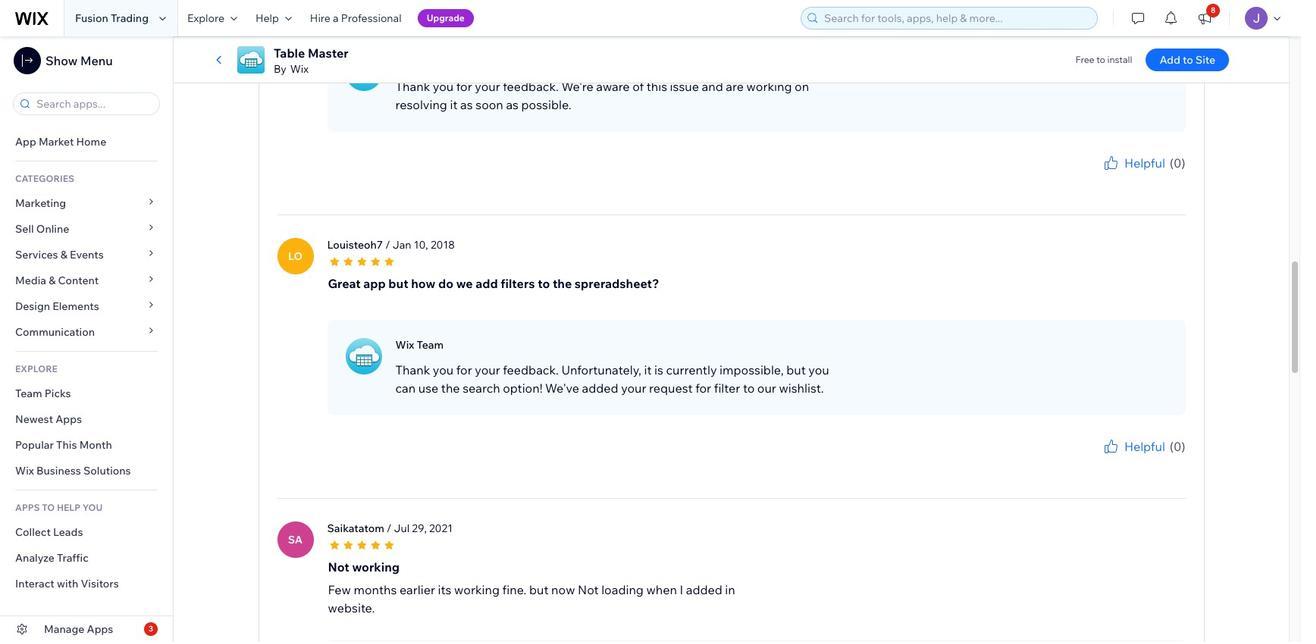 Task type: locate. For each thing, give the bounding box(es) containing it.
louisteoh7
[[327, 238, 383, 252]]

app market home link
[[0, 129, 173, 155]]

to left our
[[743, 380, 755, 396]]

but right app
[[389, 276, 409, 291]]

apps for newest apps
[[56, 413, 82, 426]]

1 vertical spatial but
[[787, 362, 806, 377]]

solutions
[[83, 464, 131, 478]]

0 vertical spatial apps
[[56, 413, 82, 426]]

29,
[[412, 522, 427, 535]]

2 horizontal spatial wix
[[396, 338, 414, 352]]

/ left jul
[[387, 522, 392, 535]]

few
[[328, 582, 351, 597]]

working right the its
[[454, 582, 500, 597]]

0 horizontal spatial as
[[460, 97, 473, 112]]

2 vertical spatial wix
[[15, 464, 34, 478]]

team down explore
[[15, 387, 42, 400]]

apps for manage apps
[[87, 623, 113, 636]]

a
[[333, 11, 339, 25]]

added down unfortunately,
[[582, 380, 619, 396]]

0 vertical spatial feedback
[[1146, 172, 1186, 183]]

newest apps link
[[0, 407, 173, 432]]

1 vertical spatial it
[[644, 362, 652, 377]]

wix inside table master by wix
[[290, 62, 309, 76]]

0 horizontal spatial team
[[15, 387, 42, 400]]

1 (0) from the top
[[1170, 155, 1186, 170]]

thank you for your feedback for second helpful button from the bottom
[[1066, 172, 1186, 183]]

jan
[[393, 238, 412, 252]]

help
[[57, 502, 80, 513]]

/ left jan
[[385, 238, 390, 252]]

1 helpful button from the top
[[1102, 154, 1166, 172]]

3
[[149, 624, 153, 634]]

it inside the thank you for your feedback. unfortunately, it is currently impossible, but you can use the search option! we've added your request for filter to our wishlist.
[[644, 362, 652, 377]]

events
[[70, 248, 104, 262]]

0 vertical spatial feedback.
[[503, 79, 559, 94]]

0 vertical spatial added
[[582, 380, 619, 396]]

working
[[747, 79, 792, 94], [352, 559, 400, 575], [454, 582, 500, 597]]

1 horizontal spatial the
[[553, 276, 572, 291]]

elements
[[52, 300, 99, 313]]

picks
[[45, 387, 71, 400]]

2 horizontal spatial but
[[787, 362, 806, 377]]

0 vertical spatial helpful
[[1125, 155, 1166, 170]]

1 feedback. from the top
[[503, 79, 559, 94]]

the inside the thank you for your feedback. unfortunately, it is currently impossible, but you can use the search option! we've added your request for filter to our wishlist.
[[441, 380, 460, 396]]

services & events
[[15, 248, 104, 262]]

2 feedback from the top
[[1146, 456, 1186, 467]]

0 horizontal spatial &
[[49, 274, 56, 287]]

0 vertical spatial it
[[450, 97, 458, 112]]

table master logo image
[[237, 46, 265, 74]]

design
[[15, 300, 50, 313]]

feedback.
[[503, 79, 559, 94], [503, 362, 559, 377]]

2 horizontal spatial working
[[747, 79, 792, 94]]

as right soon
[[506, 97, 519, 112]]

feedback
[[1146, 172, 1186, 183], [1146, 456, 1186, 467]]

0 horizontal spatial apps
[[56, 413, 82, 426]]

the right filters
[[553, 276, 572, 291]]

0 vertical spatial the
[[553, 276, 572, 291]]

0 vertical spatial &
[[60, 248, 67, 262]]

working left on
[[747, 79, 792, 94]]

but up wishlist.
[[787, 362, 806, 377]]

sell online link
[[0, 216, 173, 242]]

free
[[1076, 54, 1095, 65]]

0 horizontal spatial wix
[[15, 464, 34, 478]]

helpful
[[1125, 155, 1166, 170], [1125, 439, 1166, 454]]

feedback. up option!
[[503, 362, 559, 377]]

app market home
[[15, 135, 106, 149]]

& left events
[[60, 248, 67, 262]]

0 horizontal spatial the
[[441, 380, 460, 396]]

it right resolving
[[450, 97, 458, 112]]

app
[[15, 135, 36, 149]]

0 vertical spatial working
[[747, 79, 792, 94]]

1 vertical spatial team
[[15, 387, 42, 400]]

wix down popular
[[15, 464, 34, 478]]

0 vertical spatial thank you for your feedback
[[1066, 172, 1186, 183]]

communication link
[[0, 319, 173, 345]]

2 feedback. from the top
[[503, 362, 559, 377]]

not right the now
[[578, 582, 599, 597]]

1 horizontal spatial it
[[644, 362, 652, 377]]

1 horizontal spatial working
[[454, 582, 500, 597]]

1 thank you for your feedback from the top
[[1066, 172, 1186, 183]]

1 horizontal spatial but
[[529, 582, 549, 597]]

trading
[[111, 11, 149, 25]]

use
[[419, 380, 439, 396]]

0 vertical spatial /
[[385, 238, 390, 252]]

0 vertical spatial team
[[417, 338, 444, 352]]

2 vertical spatial but
[[529, 582, 549, 597]]

not up few
[[328, 559, 349, 575]]

add
[[476, 276, 498, 291]]

our
[[758, 380, 777, 396]]

0 horizontal spatial it
[[450, 97, 458, 112]]

professional
[[341, 11, 402, 25]]

feedback. up the possible. on the left top of page
[[503, 79, 559, 94]]

2 vertical spatial working
[[454, 582, 500, 597]]

/
[[385, 238, 390, 252], [387, 522, 392, 535]]

apps right manage
[[87, 623, 113, 636]]

team up use
[[417, 338, 444, 352]]

0 vertical spatial helpful button
[[1102, 154, 1166, 172]]

0 vertical spatial (0)
[[1170, 155, 1186, 170]]

apps up this
[[56, 413, 82, 426]]

8 button
[[1189, 0, 1222, 36]]

the right use
[[441, 380, 460, 396]]

filter
[[714, 380, 740, 396]]

1 vertical spatial working
[[352, 559, 400, 575]]

wix down table
[[290, 62, 309, 76]]

wishlist.
[[779, 380, 824, 396]]

0 horizontal spatial but
[[389, 276, 409, 291]]

table master by wix
[[274, 46, 349, 76]]

site
[[1196, 53, 1216, 67]]

we're
[[562, 79, 594, 94]]

it left is
[[644, 362, 652, 377]]

in
[[725, 582, 736, 597]]

team inside sidebar element
[[15, 387, 42, 400]]

1 horizontal spatial added
[[686, 582, 723, 597]]

1 horizontal spatial wix
[[290, 62, 309, 76]]

1 horizontal spatial not
[[578, 582, 599, 597]]

1 feedback from the top
[[1146, 172, 1186, 183]]

1 vertical spatial added
[[686, 582, 723, 597]]

1 horizontal spatial as
[[506, 97, 519, 112]]

show
[[46, 53, 78, 68]]

to inside button
[[1183, 53, 1194, 67]]

0 horizontal spatial working
[[352, 559, 400, 575]]

install
[[1108, 54, 1133, 65]]

upgrade button
[[418, 9, 474, 27]]

free to install
[[1076, 54, 1133, 65]]

is
[[655, 362, 664, 377]]

not working few months earlier its working fine. but now not loading when i added in website.
[[328, 559, 736, 616]]

1 vertical spatial helpful button
[[1102, 437, 1166, 456]]

master
[[308, 46, 349, 61]]

2 thank you for your feedback from the top
[[1066, 456, 1186, 467]]

1 vertical spatial feedback
[[1146, 456, 1186, 467]]

added right i
[[686, 582, 723, 597]]

(0)
[[1170, 155, 1186, 170], [1170, 439, 1186, 454]]

1 vertical spatial helpful
[[1125, 439, 1166, 454]]

marketing link
[[0, 190, 173, 216]]

1 vertical spatial thank you for your feedback
[[1066, 456, 1186, 467]]

jul
[[394, 522, 410, 535]]

your
[[475, 79, 500, 94], [1125, 172, 1144, 183], [475, 362, 500, 377], [621, 380, 647, 396], [1125, 456, 1144, 467]]

to left site
[[1183, 53, 1194, 67]]

working up months
[[352, 559, 400, 575]]

apps
[[56, 413, 82, 426], [87, 623, 113, 636]]

1 vertical spatial the
[[441, 380, 460, 396]]

1 vertical spatial wix
[[396, 338, 414, 352]]

earlier
[[400, 582, 435, 597]]

1 vertical spatial apps
[[87, 623, 113, 636]]

table
[[274, 46, 305, 61]]

as left soon
[[460, 97, 473, 112]]

& right the 'media'
[[49, 274, 56, 287]]

its
[[438, 582, 452, 597]]

as
[[460, 97, 473, 112], [506, 97, 519, 112]]

but left the now
[[529, 582, 549, 597]]

hire a professional link
[[301, 0, 411, 36]]

design elements
[[15, 300, 99, 313]]

business
[[36, 464, 81, 478]]

working inside thank you for your feedback. we're aware of this issue and are working on resolving it as soon as possible.
[[747, 79, 792, 94]]

1 vertical spatial &
[[49, 274, 56, 287]]

saikatatom
[[327, 522, 384, 535]]

by
[[274, 62, 287, 76]]

filters
[[501, 276, 535, 291]]

feedback for second helpful button from the bottom
[[1146, 172, 1186, 183]]

2021
[[429, 522, 453, 535]]

1 vertical spatial (0)
[[1170, 439, 1186, 454]]

1 horizontal spatial &
[[60, 248, 67, 262]]

media
[[15, 274, 46, 287]]

wix right w i icon
[[396, 338, 414, 352]]

& for events
[[60, 248, 67, 262]]

1 vertical spatial feedback.
[[503, 362, 559, 377]]

wix business solutions
[[15, 464, 131, 478]]

1 horizontal spatial team
[[417, 338, 444, 352]]

0 vertical spatial wix
[[290, 62, 309, 76]]

added
[[582, 380, 619, 396], [686, 582, 723, 597]]

1 vertical spatial /
[[387, 522, 392, 535]]

wix inside sidebar element
[[15, 464, 34, 478]]

thank
[[396, 79, 430, 94], [1066, 172, 1092, 183], [396, 362, 430, 377], [1066, 456, 1092, 467]]

thank you for your feedback for first helpful button from the bottom of the page
[[1066, 456, 1186, 467]]

feedback. inside thank you for your feedback. we're aware of this issue and are working on resolving it as soon as possible.
[[503, 79, 559, 94]]

1 horizontal spatial apps
[[87, 623, 113, 636]]

to
[[1183, 53, 1194, 67], [1097, 54, 1106, 65], [538, 276, 550, 291], [743, 380, 755, 396]]

you
[[82, 502, 103, 513]]

currently
[[666, 362, 717, 377]]

we've
[[545, 380, 579, 396]]

wix business solutions link
[[0, 458, 173, 484]]

0 horizontal spatial added
[[582, 380, 619, 396]]

0 vertical spatial not
[[328, 559, 349, 575]]

on
[[795, 79, 809, 94]]

feedback. inside the thank you for your feedback. unfortunately, it is currently impossible, but you can use the search option! we've added your request for filter to our wishlist.
[[503, 362, 559, 377]]



Task type: vqa. For each thing, say whether or not it's contained in the screenshot.
HELPFUL
yes



Task type: describe. For each thing, give the bounding box(es) containing it.
can
[[396, 380, 416, 396]]

add to site button
[[1146, 49, 1230, 71]]

saikatatom / jul 29, 2021
[[327, 522, 453, 535]]

great
[[328, 276, 361, 291]]

louisteoh7 / jan 10, 2018
[[327, 238, 455, 252]]

interact
[[15, 577, 54, 591]]

/ for few months earlier its working fine. but now not loading when i added in website.
[[387, 522, 392, 535]]

media & content link
[[0, 268, 173, 294]]

2 (0) from the top
[[1170, 439, 1186, 454]]

thank inside the thank you for your feedback. unfortunately, it is currently impossible, but you can use the search option! we've added your request for filter to our wishlist.
[[396, 362, 430, 377]]

of
[[633, 79, 644, 94]]

traffic
[[57, 551, 89, 565]]

wix for wix business solutions
[[15, 464, 34, 478]]

we
[[456, 276, 473, 291]]

analyze traffic link
[[0, 545, 173, 571]]

feedback. for soon
[[503, 79, 559, 94]]

thank you for your feedback. we're aware of this issue and are working on resolving it as soon as possible.
[[396, 79, 809, 112]]

analyze traffic
[[15, 551, 89, 565]]

option!
[[503, 380, 543, 396]]

analyze
[[15, 551, 55, 565]]

add
[[1160, 53, 1181, 67]]

now
[[551, 582, 575, 597]]

added inside the thank you for your feedback. unfortunately, it is currently impossible, but you can use the search option! we've added your request for filter to our wishlist.
[[582, 380, 619, 396]]

sell online
[[15, 222, 69, 236]]

fusion
[[75, 11, 108, 25]]

popular
[[15, 438, 54, 452]]

2 as from the left
[[506, 97, 519, 112]]

popular this month link
[[0, 432, 173, 458]]

collect leads link
[[0, 520, 173, 545]]

explore
[[187, 11, 224, 25]]

manage
[[44, 623, 85, 636]]

your inside thank you for your feedback. we're aware of this issue and are working on resolving it as soon as possible.
[[475, 79, 500, 94]]

leads
[[53, 526, 83, 539]]

to right the free
[[1097, 54, 1106, 65]]

2 helpful from the top
[[1125, 439, 1166, 454]]

services
[[15, 248, 58, 262]]

help
[[256, 11, 279, 25]]

impossible,
[[720, 362, 784, 377]]

help button
[[246, 0, 301, 36]]

1 as from the left
[[460, 97, 473, 112]]

this
[[56, 438, 77, 452]]

how
[[411, 276, 436, 291]]

to right filters
[[538, 276, 550, 291]]

sell
[[15, 222, 34, 236]]

wix team
[[396, 338, 444, 352]]

1 helpful from the top
[[1125, 155, 1166, 170]]

show menu
[[46, 53, 113, 68]]

Search apps... field
[[32, 93, 155, 115]]

design elements link
[[0, 294, 173, 319]]

2 helpful button from the top
[[1102, 437, 1166, 456]]

hire
[[310, 11, 331, 25]]

for inside thank you for your feedback. we're aware of this issue and are working on resolving it as soon as possible.
[[456, 79, 472, 94]]

0 vertical spatial but
[[389, 276, 409, 291]]

services & events link
[[0, 242, 173, 268]]

lo
[[288, 249, 303, 263]]

0 horizontal spatial not
[[328, 559, 349, 575]]

/ for great app but how do we add filters to the spreradsheet?
[[385, 238, 390, 252]]

collect leads
[[15, 526, 83, 539]]

visitors
[[81, 577, 119, 591]]

w i image
[[345, 338, 382, 374]]

you inside thank you for your feedback. we're aware of this issue and are working on resolving it as soon as possible.
[[433, 79, 454, 94]]

& for content
[[49, 274, 56, 287]]

8
[[1211, 5, 1216, 15]]

but inside not working few months earlier its working fine. but now not loading when i added in website.
[[529, 582, 549, 597]]

aware
[[596, 79, 630, 94]]

interact with visitors
[[15, 577, 119, 591]]

popular this month
[[15, 438, 112, 452]]

home
[[76, 135, 106, 149]]

collect
[[15, 526, 51, 539]]

Search for tools, apps, help & more... field
[[820, 8, 1093, 29]]

menu
[[80, 53, 113, 68]]

great app but how do we add filters to the spreradsheet?
[[328, 276, 659, 291]]

2018
[[431, 238, 455, 252]]

fine.
[[503, 582, 527, 597]]

fusion trading
[[75, 11, 149, 25]]

media & content
[[15, 274, 99, 287]]

added inside not working few months earlier its working fine. but now not loading when i added in website.
[[686, 582, 723, 597]]

10,
[[414, 238, 428, 252]]

wix for wix team
[[396, 338, 414, 352]]

upgrade
[[427, 12, 465, 24]]

apps
[[15, 502, 40, 513]]

it inside thank you for your feedback. we're aware of this issue and are working on resolving it as soon as possible.
[[450, 97, 458, 112]]

hire a professional
[[310, 11, 402, 25]]

this
[[647, 79, 667, 94]]

with
[[57, 577, 78, 591]]

explore
[[15, 363, 58, 375]]

but inside the thank you for your feedback. unfortunately, it is currently impossible, but you can use the search option! we've added your request for filter to our wishlist.
[[787, 362, 806, 377]]

to inside the thank you for your feedback. unfortunately, it is currently impossible, but you can use the search option! we've added your request for filter to our wishlist.
[[743, 380, 755, 396]]

sidebar element
[[0, 36, 174, 642]]

issue
[[670, 79, 699, 94]]

month
[[79, 438, 112, 452]]

feedback. for we've
[[503, 362, 559, 377]]

content
[[58, 274, 99, 287]]

sa
[[288, 533, 303, 547]]

team picks
[[15, 387, 71, 400]]

w i image
[[345, 54, 382, 91]]

app
[[363, 276, 386, 291]]

thank you for your feedback. unfortunately, it is currently impossible, but you can use the search option! we've added your request for filter to our wishlist.
[[396, 362, 829, 396]]

thank inside thank you for your feedback. we're aware of this issue and are working on resolving it as soon as possible.
[[396, 79, 430, 94]]

soon
[[476, 97, 503, 112]]

request
[[649, 380, 693, 396]]

spreradsheet?
[[575, 276, 659, 291]]

feedback for first helpful button from the bottom of the page
[[1146, 456, 1186, 467]]

1 vertical spatial not
[[578, 582, 599, 597]]



